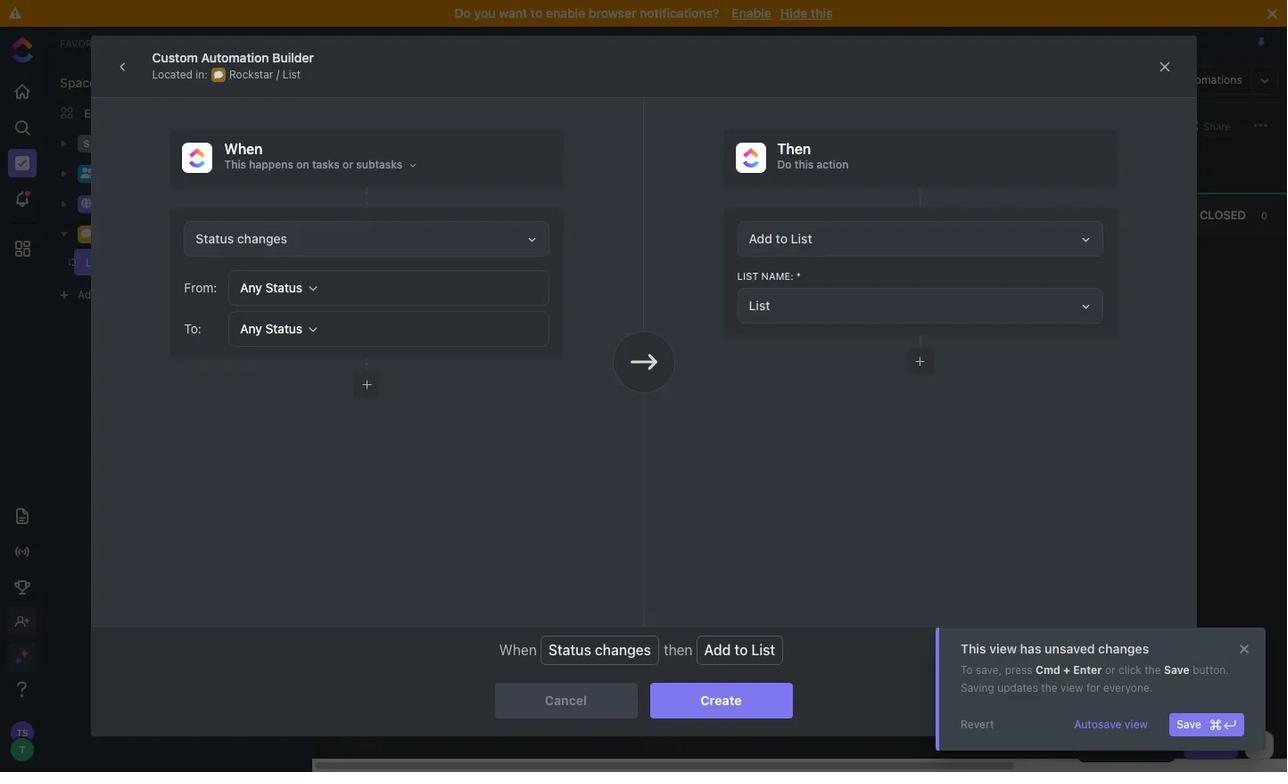 Task type: vqa. For each thing, say whether or not it's contained in the screenshot.
Email
no



Task type: locate. For each thing, give the bounding box(es) containing it.
updates
[[998, 682, 1039, 695]]

share
[[1204, 120, 1231, 132]]

this happens on tasks or subtasks
[[224, 158, 403, 171]]

everything
[[84, 106, 143, 120]]

custom
[[152, 50, 198, 65]]

task
[[1208, 739, 1231, 752]]

0 horizontal spatial changes
[[237, 231, 287, 246]]

add down blocked
[[749, 231, 773, 246]]

changes up click on the bottom right
[[1099, 642, 1150, 657]]

clickup image for then
[[743, 148, 759, 168]]

Search tasks... text field
[[363, 113, 511, 138]]

spaces link
[[46, 75, 103, 90]]

1 horizontal spatial view
[[1061, 682, 1084, 695]]

status inside status changes dropdown button
[[196, 231, 234, 246]]

changes inside this view has unsaved changes to save, press cmd + enter or click the save button. saving updates the view for everyone.
[[1099, 642, 1150, 657]]

2 horizontal spatial changes
[[1099, 642, 1150, 657]]

add to list up create
[[705, 643, 776, 659]]

status changes up cancel at the bottom
[[549, 643, 651, 659]]

list up the create button
[[752, 643, 776, 659]]

2 horizontal spatial 0
[[1262, 209, 1268, 221]]

save down button.
[[1177, 718, 1202, 732]]

view
[[990, 642, 1017, 657], [1061, 682, 1084, 695], [1125, 718, 1149, 732]]

1 horizontal spatial clickup image
[[743, 148, 759, 168]]

save inside button
[[1177, 718, 1202, 732]]

0 vertical spatial any
[[240, 280, 262, 295]]

status
[[196, 231, 234, 246], [266, 280, 303, 295], [266, 321, 303, 336], [549, 643, 592, 659]]

add inside dropdown button
[[749, 231, 773, 246]]

0 horizontal spatial to
[[531, 5, 543, 21]]

comment image
[[81, 229, 92, 239]]

search
[[363, 118, 398, 132]]

to:
[[184, 321, 202, 336]]

any status for from:
[[240, 280, 303, 295]]

view up save,
[[990, 642, 1017, 657]]

any right to:
[[240, 321, 262, 336]]

this down then
[[795, 158, 814, 171]]

builder
[[272, 50, 314, 65]]

1 horizontal spatial or
[[1106, 664, 1116, 677]]

to up create
[[735, 643, 748, 659]]

1 horizontal spatial this
[[961, 642, 987, 657]]

1 vertical spatial view
[[1061, 682, 1084, 695]]

1 vertical spatial any
[[240, 321, 262, 336]]

1 vertical spatial this
[[795, 158, 814, 171]]

time estimate
[[404, 158, 470, 169]]

everyone.
[[1104, 682, 1153, 695]]

button.
[[1193, 664, 1230, 677]]

save button
[[1170, 714, 1245, 737]]

add down comment image
[[78, 288, 98, 302]]

0 vertical spatial add to list
[[749, 231, 813, 246]]

blocked
[[713, 208, 768, 222]]

e
[[656, 338, 671, 345]]

1 vertical spatial any status
[[240, 321, 303, 336]]

l down o at right
[[656, 306, 671, 313]]

pending
[[412, 208, 464, 222]]

0 horizontal spatial or
[[343, 158, 353, 171]]

cancel button
[[495, 684, 638, 719]]

view down everyone.
[[1125, 718, 1149, 732]]

view for autosave
[[1125, 718, 1149, 732]]

this
[[224, 158, 246, 171], [961, 642, 987, 657]]

to up the name:
[[776, 231, 788, 246]]

2 any from the top
[[240, 321, 262, 336]]

space
[[136, 166, 171, 180], [101, 288, 132, 302]]

0 horizontal spatial this
[[224, 158, 246, 171]]

add to list up the name:
[[749, 231, 813, 246]]

0 horizontal spatial space
[[101, 288, 132, 302]]

add space
[[78, 288, 132, 302]]

0 vertical spatial any status button
[[229, 270, 549, 306]]

list down pending
[[412, 264, 427, 275]]

0 vertical spatial or
[[343, 158, 353, 171]]

0 vertical spatial this
[[224, 158, 246, 171]]

+
[[414, 344, 420, 356], [1064, 664, 1071, 677]]

this right hide
[[811, 5, 833, 21]]

tasks
[[312, 158, 340, 171]]

0 vertical spatial space
[[136, 166, 171, 180]]

space up observatory
[[136, 166, 171, 180]]

the right click on the bottom right
[[1145, 664, 1161, 677]]

list link
[[127, 35, 164, 49], [69, 249, 271, 276]]

on
[[296, 158, 309, 171]]

team space
[[104, 166, 171, 180]]

0 horizontal spatial when
[[224, 141, 263, 157]]

spaces
[[60, 75, 103, 90]]

me button
[[1056, 115, 1097, 136]]

notifications?
[[640, 5, 720, 21]]

1 horizontal spatial do
[[778, 158, 792, 171]]

1 vertical spatial to
[[776, 231, 788, 246]]

1 l from the top
[[656, 299, 671, 306]]

0 right redo
[[1004, 209, 1010, 221]]

the
[[1145, 664, 1161, 677], [1042, 682, 1058, 695]]

1 horizontal spatial 0
[[1004, 209, 1010, 221]]

1 vertical spatial any status button
[[229, 311, 549, 347]]

changes up '2'
[[237, 231, 287, 246]]

1 vertical spatial do
[[778, 158, 792, 171]]

click
[[1119, 664, 1142, 677]]

1 vertical spatial space
[[101, 288, 132, 302]]

1 horizontal spatial the
[[1145, 664, 1161, 677]]

0 for closed
[[1262, 209, 1268, 221]]

to right want
[[531, 5, 543, 21]]

2 vertical spatial to
[[735, 643, 748, 659]]

0 vertical spatial save
[[1164, 664, 1190, 677]]

list link up from:
[[69, 249, 271, 276]]

1 horizontal spatial status changes
[[549, 643, 651, 659]]

0 horizontal spatial clickup image
[[190, 148, 206, 168]]

any for from:
[[240, 280, 262, 295]]

2 0 from the left
[[1004, 209, 1010, 221]]

create
[[701, 693, 742, 709]]

c o l l a p s e d
[[656, 281, 671, 354]]

1 horizontal spatial +
[[1064, 664, 1071, 677]]

0 horizontal spatial 0
[[783, 209, 789, 221]]

comment image
[[214, 70, 223, 79]]

space left from:
[[101, 288, 132, 302]]

0 horizontal spatial view
[[990, 642, 1017, 657]]

when up cancel button
[[499, 643, 537, 659]]

this view has unsaved changes to save, press cmd + enter or click the save button. saving updates the view for everyone.
[[961, 642, 1230, 695]]

changes
[[237, 231, 287, 246], [1099, 642, 1150, 657], [595, 643, 651, 659]]

or
[[343, 158, 353, 171], [1106, 664, 1116, 677]]

1 vertical spatial the
[[1042, 682, 1058, 695]]

enable
[[732, 5, 772, 21]]

enter
[[1074, 664, 1103, 677]]

any status button for from:
[[229, 270, 549, 306]]

0 vertical spatial do
[[455, 5, 471, 21]]

1 horizontal spatial space
[[136, 166, 171, 180]]

to
[[961, 664, 973, 677]]

1 horizontal spatial when
[[499, 643, 537, 659]]

or right tasks
[[343, 158, 353, 171]]

+ left subtask
[[414, 344, 420, 356]]

2 any status button from the top
[[229, 311, 549, 347]]

list
[[136, 35, 155, 49], [283, 67, 301, 81], [791, 231, 813, 246], [86, 255, 105, 269], [412, 264, 427, 275], [738, 270, 759, 282], [752, 643, 776, 659]]

automations button
[[1169, 67, 1252, 94]]

view inside button
[[1125, 718, 1149, 732]]

3 0 from the left
[[1262, 209, 1268, 221]]

1 clickup image from the left
[[190, 148, 206, 168]]

1 horizontal spatial changes
[[595, 643, 651, 659]]

p
[[656, 322, 671, 330]]

clickup image
[[190, 148, 206, 168], [743, 148, 759, 168]]

or inside this view has unsaved changes to save, press cmd + enter or click the save button. saving updates the view for everyone.
[[1106, 664, 1116, 677]]

browser
[[589, 5, 637, 21]]

0 horizontal spatial status changes
[[196, 231, 287, 246]]

0 horizontal spatial do
[[455, 5, 471, 21]]

the down cmd
[[1042, 682, 1058, 695]]

1 horizontal spatial to
[[735, 643, 748, 659]]

date updated
[[499, 158, 562, 169]]

0 right blocked
[[783, 209, 789, 221]]

0 horizontal spatial +
[[414, 344, 420, 356]]

this up to
[[961, 642, 987, 657]]

list up *
[[791, 231, 813, 246]]

any status button
[[229, 270, 549, 306], [229, 311, 549, 347]]

0 for redo
[[1004, 209, 1010, 221]]

0
[[783, 209, 789, 221], [1004, 209, 1010, 221], [1262, 209, 1268, 221]]

1 0 from the left
[[783, 209, 789, 221]]

1 vertical spatial this
[[961, 642, 987, 657]]

2 horizontal spatial view
[[1125, 718, 1149, 732]]

0 vertical spatial the
[[1145, 664, 1161, 677]]

l up a
[[656, 299, 671, 306]]

this left the "happens"
[[224, 158, 246, 171]]

or left click on the bottom right
[[1106, 664, 1116, 677]]

0 vertical spatial status changes
[[196, 231, 287, 246]]

1 vertical spatial or
[[1106, 664, 1116, 677]]

autosave view
[[1075, 718, 1149, 732]]

add
[[749, 231, 773, 246], [78, 288, 98, 302], [423, 344, 444, 356], [705, 643, 731, 659]]

view for this
[[990, 642, 1017, 657]]

do left 'you' at the top of the page
[[455, 5, 471, 21]]

list left the name:
[[738, 270, 759, 282]]

1 vertical spatial status changes
[[549, 643, 651, 659]]

+ inside this view has unsaved changes to save, press cmd + enter or click the save button. saving updates the view for everyone.
[[1064, 664, 1071, 677]]

1 any from the top
[[240, 280, 262, 295]]

add to list
[[749, 231, 813, 246], [705, 643, 776, 659]]

1 vertical spatial save
[[1177, 718, 1202, 732]]

this inside this view has unsaved changes to save, press cmd + enter or click the save button. saving updates the view for everyone.
[[961, 642, 987, 657]]

changes left then
[[595, 643, 651, 659]]

any status
[[240, 280, 303, 295], [240, 321, 303, 336]]

when up the "happens"
[[224, 141, 263, 157]]

clickup image up observatory link
[[190, 148, 206, 168]]

observatory link
[[104, 190, 289, 219]]

0 vertical spatial view
[[990, 642, 1017, 657]]

status changes up '2'
[[196, 231, 287, 246]]

0 vertical spatial when
[[224, 141, 263, 157]]

do down then
[[778, 158, 792, 171]]

status changes
[[196, 231, 287, 246], [549, 643, 651, 659]]

0 vertical spatial any status
[[240, 280, 303, 295]]

save
[[1164, 664, 1190, 677], [1177, 718, 1202, 732]]

2 any status from the top
[[240, 321, 303, 336]]

1 any status button from the top
[[229, 270, 549, 306]]

0 right closed
[[1262, 209, 1268, 221]]

add right then
[[705, 643, 731, 659]]

do
[[455, 5, 471, 21], [778, 158, 792, 171]]

1 vertical spatial list link
[[69, 249, 271, 276]]

any right from:
[[240, 280, 262, 295]]

list link up custom
[[127, 35, 164, 49]]

time
[[404, 158, 427, 169]]

changes inside dropdown button
[[237, 231, 287, 246]]

1 vertical spatial +
[[1064, 664, 1071, 677]]

any
[[240, 280, 262, 295], [240, 321, 262, 336]]

+ add subtask
[[414, 344, 492, 356]]

when
[[224, 141, 263, 157], [499, 643, 537, 659]]

hide
[[781, 5, 808, 21]]

do inside then do this action
[[778, 158, 792, 171]]

+ right cmd
[[1064, 664, 1071, 677]]

2 clickup image from the left
[[743, 148, 759, 168]]

create button
[[650, 684, 793, 719]]

clickup image left then
[[743, 148, 759, 168]]

2 vertical spatial view
[[1125, 718, 1149, 732]]

2 horizontal spatial to
[[776, 231, 788, 246]]

save inside this view has unsaved changes to save, press cmd + enter or click the save button. saving updates the view for everyone.
[[1164, 664, 1190, 677]]

view left for
[[1061, 682, 1084, 695]]

save left button.
[[1164, 664, 1190, 677]]

1 any status from the top
[[240, 280, 303, 295]]



Task type: describe. For each thing, give the bounding box(es) containing it.
space for add space
[[101, 288, 132, 302]]

in:
[[196, 67, 208, 81]]

c
[[656, 281, 671, 290]]

0 vertical spatial this
[[811, 5, 833, 21]]

add to list button
[[738, 221, 1103, 257]]

rockstar /   list
[[229, 67, 301, 81]]

this for happens
[[224, 158, 246, 171]]

name:
[[762, 270, 794, 282]]

redo
[[957, 208, 989, 222]]

assignees button
[[1097, 115, 1174, 136]]

list name: *
[[738, 270, 801, 282]]

from:
[[184, 280, 217, 295]]

then
[[664, 643, 693, 659]]

0 vertical spatial list link
[[127, 35, 164, 49]]

space for team space
[[136, 166, 171, 180]]

sorting by
[[335, 157, 386, 170]]

by
[[374, 157, 386, 170]]

autosave
[[1075, 718, 1122, 732]]

any status button for to:
[[229, 311, 549, 347]]

globe image
[[81, 198, 92, 209]]

updated
[[524, 158, 562, 169]]

automation
[[201, 50, 269, 65]]

happens
[[249, 158, 294, 171]]

do you want to enable browser notifications? enable hide this
[[455, 5, 833, 21]]

team
[[104, 166, 133, 180]]

located
[[152, 67, 193, 81]]

a
[[656, 313, 671, 322]]

add to list inside add to list dropdown button
[[749, 231, 813, 246]]

1
[[480, 209, 485, 221]]

date
[[499, 158, 521, 169]]

2 l from the top
[[656, 306, 671, 313]]

search tasks...
[[363, 118, 437, 132]]

want
[[499, 5, 528, 21]]

/
[[276, 67, 280, 81]]

saving
[[961, 682, 995, 695]]

then
[[778, 141, 811, 157]]

status changes button
[[184, 221, 549, 257]]

unsaved
[[1045, 642, 1095, 657]]

to inside dropdown button
[[776, 231, 788, 246]]

user group image
[[80, 168, 93, 179]]

automations
[[1178, 73, 1243, 87]]

this for view
[[961, 642, 987, 657]]

autosave view button
[[1067, 714, 1156, 737]]

tasks...
[[401, 118, 437, 132]]

press
[[1005, 664, 1033, 677]]

cancel
[[545, 693, 587, 709]]

custom automation builder
[[152, 50, 314, 65]]

add left subtask
[[423, 344, 444, 356]]

share button
[[1183, 115, 1237, 136]]

cmd
[[1036, 664, 1061, 677]]

status changes inside dropdown button
[[196, 231, 287, 246]]

everything link
[[46, 99, 311, 128]]

subtask
[[447, 344, 492, 356]]

any for to:
[[240, 321, 262, 336]]

enable
[[546, 5, 586, 21]]

1 vertical spatial when
[[499, 643, 537, 659]]

you
[[474, 5, 496, 21]]

sorting
[[335, 157, 371, 170]]

any status for to:
[[240, 321, 303, 336]]

save,
[[976, 664, 1002, 677]]

*
[[797, 270, 801, 282]]

list inside dropdown button
[[791, 231, 813, 246]]

list up custom
[[136, 35, 155, 49]]

list down comment image
[[86, 255, 105, 269]]

closed
[[1200, 208, 1247, 222]]

2
[[283, 256, 289, 268]]

observatory
[[104, 197, 172, 211]]

0 horizontal spatial the
[[1042, 682, 1058, 695]]

revert
[[961, 718, 995, 732]]

o
[[656, 290, 671, 299]]

me
[[1075, 120, 1090, 132]]

0 vertical spatial to
[[531, 5, 543, 21]]

this inside then do this action
[[795, 158, 814, 171]]

revert button
[[954, 714, 1002, 737]]

has
[[1021, 642, 1042, 657]]

estimate
[[430, 158, 470, 169]]

assignees
[[1118, 120, 1167, 132]]

subtasks
[[356, 158, 403, 171]]

for
[[1087, 682, 1101, 695]]

0 for blocked
[[783, 209, 789, 221]]

rockstar
[[229, 67, 273, 81]]

list right "/"
[[283, 67, 301, 81]]

1 vertical spatial add to list
[[705, 643, 776, 659]]

action
[[817, 158, 849, 171]]

then do this action
[[778, 141, 849, 171]]

favorites
[[60, 37, 114, 49]]

located in:
[[152, 67, 208, 81]]

s
[[656, 330, 671, 338]]

d
[[656, 345, 671, 354]]

0 vertical spatial +
[[414, 344, 420, 356]]

team space link
[[104, 160, 289, 188]]

clickup image for when
[[190, 148, 206, 168]]



